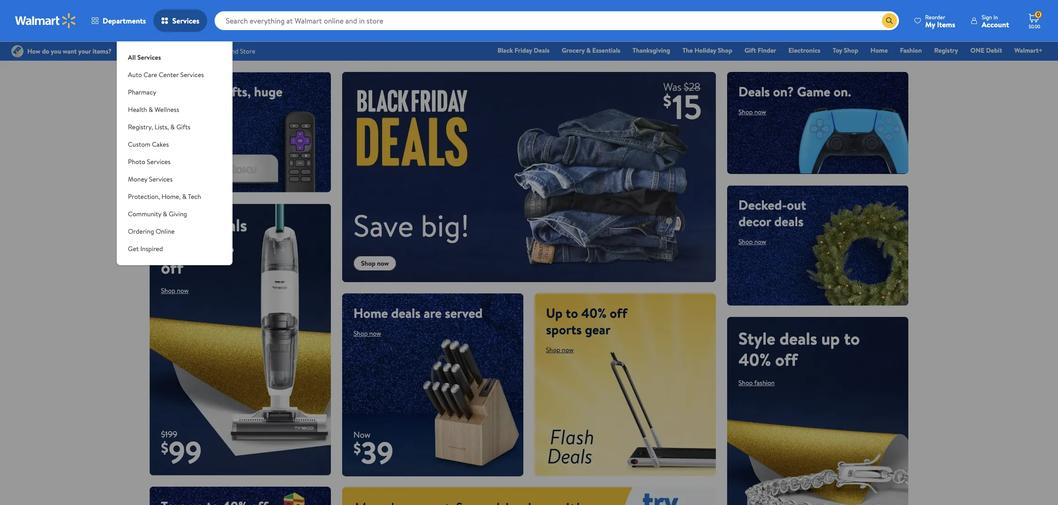 Task type: vqa. For each thing, say whether or not it's contained in the screenshot.
Walmart+ link
yes



Task type: describe. For each thing, give the bounding box(es) containing it.
shop now link for deals on? game on.
[[739, 107, 766, 117]]

decked-
[[739, 196, 787, 214]]

& left gifts
[[170, 122, 175, 132]]

now
[[353, 429, 370, 441]]

health & wellness button
[[117, 101, 232, 119]]

protection, home, & tech
[[128, 192, 201, 201]]

search icon image
[[886, 17, 893, 24]]

style
[[739, 327, 775, 350]]

debit
[[986, 46, 1002, 55]]

off inside up to 40% off sports gear
[[610, 304, 627, 322]]

custom cakes
[[128, 140, 169, 149]]

shop inside toy shop link
[[844, 46, 858, 55]]

toy
[[833, 46, 842, 55]]

care
[[144, 70, 157, 80]]

gifts
[[176, 122, 190, 132]]

the holiday shop
[[682, 46, 732, 55]]

all services link
[[117, 41, 232, 66]]

$ for 99
[[161, 438, 168, 458]]

shop now link for up to 40% off sports gear
[[546, 345, 574, 355]]

up
[[546, 304, 563, 322]]

high
[[161, 82, 189, 101]]

one debit link
[[966, 45, 1007, 56]]

registry, lists, & gifts button
[[117, 119, 232, 136]]

services up all services link
[[172, 16, 199, 26]]

cakes
[[152, 140, 169, 149]]

toy shop
[[833, 46, 858, 55]]

shop for save big!
[[361, 259, 376, 268]]

electronics link
[[784, 45, 825, 56]]

holiday
[[695, 46, 716, 55]]

health & wellness
[[128, 105, 179, 114]]

shop now link for decked-out decor deals
[[739, 237, 766, 246]]

huge
[[254, 82, 283, 101]]

savings
[[161, 99, 203, 117]]

friday
[[515, 46, 532, 55]]

money services
[[128, 175, 173, 184]]

now for deals on? game on.
[[754, 107, 766, 117]]

shop fashion
[[739, 378, 775, 388]]

sports
[[546, 320, 582, 339]]

custom
[[128, 140, 150, 149]]

high tech gifts, huge savings
[[161, 82, 283, 117]]

home deals are served
[[353, 304, 483, 322]]

registry
[[934, 46, 958, 55]]

30%
[[204, 235, 234, 258]]

sign in account
[[982, 13, 1009, 29]]

giving
[[169, 209, 187, 219]]

services for photo services
[[147, 157, 170, 167]]

shop for decked-out decor deals
[[739, 237, 753, 246]]

photo
[[128, 157, 145, 167]]

now $ 39
[[353, 429, 393, 474]]

up to 40% off sports gear
[[546, 304, 627, 339]]

the
[[682, 46, 693, 55]]

fashion link
[[896, 45, 926, 56]]

shop for home deals up to 30% off
[[161, 286, 175, 296]]

essentials
[[592, 46, 620, 55]]

shop now link for save big!
[[353, 256, 396, 271]]

shop now for decked-out decor deals
[[739, 237, 766, 246]]

style deals up to 40% off
[[739, 327, 860, 372]]

one
[[970, 46, 985, 55]]

$0.00
[[1029, 23, 1040, 30]]

community
[[128, 209, 161, 219]]

auto care center services
[[128, 70, 204, 80]]

deals for home deals up to 30% off
[[209, 214, 247, 237]]

save big!
[[353, 205, 469, 246]]

shop for up to 40% off sports gear
[[546, 345, 560, 355]]

money
[[128, 175, 147, 184]]

on.
[[834, 82, 851, 101]]

services for all services
[[137, 53, 161, 62]]

black
[[498, 46, 513, 55]]

$199 $ 99
[[161, 429, 202, 473]]

electronics
[[789, 46, 820, 55]]

shop fashion link
[[739, 378, 775, 388]]

0 vertical spatial home
[[871, 46, 888, 55]]

one debit
[[970, 46, 1002, 55]]

community & giving button
[[117, 206, 232, 223]]

gift finder
[[745, 46, 776, 55]]

to for style
[[844, 327, 860, 350]]

0
[[1037, 10, 1040, 18]]

online
[[156, 227, 175, 236]]

gift finder link
[[740, 45, 781, 56]]

in
[[993, 13, 998, 21]]

registry,
[[128, 122, 153, 132]]

now for decked-out decor deals
[[754, 237, 766, 246]]

custom cakes button
[[117, 136, 232, 153]]

get inspired
[[128, 244, 163, 254]]

home for 39
[[353, 304, 388, 322]]

services for money services
[[149, 175, 173, 184]]

sign
[[982, 13, 992, 21]]

services inside dropdown button
[[180, 70, 204, 80]]

grocery & essentials
[[562, 46, 620, 55]]

services button
[[153, 9, 207, 32]]

grocery & essentials link
[[558, 45, 625, 56]]

are
[[424, 304, 442, 322]]

walmart image
[[15, 13, 76, 28]]

up for home deals up to 30% off
[[161, 235, 180, 258]]

departments button
[[84, 9, 153, 32]]

ordering online
[[128, 227, 175, 236]]

inspired
[[140, 244, 163, 254]]

thanksgiving
[[633, 46, 670, 55]]



Task type: locate. For each thing, give the bounding box(es) containing it.
deals right friday
[[534, 46, 550, 55]]

off inside style deals up to 40% off
[[775, 348, 798, 372]]

auto
[[128, 70, 142, 80]]

99
[[168, 432, 202, 473]]

shop now link for home deals are served
[[353, 329, 381, 338]]

grocery
[[562, 46, 585, 55]]

game
[[797, 82, 830, 101]]

deals for home deals are served
[[391, 304, 421, 322]]

walmart+
[[1015, 46, 1043, 55]]

now
[[754, 107, 766, 117], [177, 124, 189, 133], [754, 237, 766, 246], [377, 259, 389, 268], [177, 286, 189, 296], [369, 329, 381, 338], [562, 345, 574, 355]]

& right "health" on the top
[[149, 105, 153, 114]]

& for essentials
[[586, 46, 591, 55]]

decked-out decor deals
[[739, 196, 806, 230]]

1 vertical spatial deals
[[739, 82, 770, 101]]

registry, lists, & gifts
[[128, 122, 190, 132]]

0 vertical spatial up
[[161, 235, 180, 258]]

services
[[172, 16, 199, 26], [137, 53, 161, 62], [180, 70, 204, 80], [147, 157, 170, 167], [149, 175, 173, 184]]

0 horizontal spatial to
[[184, 235, 199, 258]]

1 horizontal spatial up
[[821, 327, 840, 350]]

2 vertical spatial home
[[353, 304, 388, 322]]

shop inside the holiday shop link
[[718, 46, 732, 55]]

black friday deals
[[498, 46, 550, 55]]

save
[[353, 205, 414, 246]]

0 vertical spatial 40%
[[581, 304, 607, 322]]

& left giving
[[163, 209, 167, 219]]

tech
[[192, 82, 218, 101]]

shop now for high tech gifts, huge savings
[[161, 124, 189, 133]]

health
[[128, 105, 147, 114]]

ordering online button
[[117, 223, 232, 241]]

2 vertical spatial to
[[844, 327, 860, 350]]

deals inside "link"
[[534, 46, 550, 55]]

& for wellness
[[149, 105, 153, 114]]

center
[[159, 70, 179, 80]]

$ inside the now $ 39
[[353, 438, 361, 459]]

up inside style deals up to 40% off
[[821, 327, 840, 350]]

shop now link
[[739, 107, 766, 117], [161, 124, 189, 133], [739, 237, 766, 246], [353, 256, 396, 271], [161, 286, 189, 296], [353, 329, 381, 338], [546, 345, 574, 355]]

0 $0.00
[[1029, 10, 1040, 30]]

now for save big!
[[377, 259, 389, 268]]

1 horizontal spatial 40%
[[739, 348, 771, 372]]

40% inside style deals up to 40% off
[[739, 348, 771, 372]]

deals for style deals up to 40% off
[[780, 327, 817, 350]]

to for home
[[184, 235, 199, 258]]

deals
[[534, 46, 550, 55], [739, 82, 770, 101]]

shop now for home deals up to 30% off
[[161, 286, 189, 296]]

0 horizontal spatial up
[[161, 235, 180, 258]]

ordering
[[128, 227, 154, 236]]

my
[[925, 19, 935, 29]]

gear
[[585, 320, 611, 339]]

registry link
[[930, 45, 962, 56]]

was dollar $199, now dollar 99 group
[[150, 429, 202, 476]]

shop for home deals are served
[[353, 329, 368, 338]]

gift
[[745, 46, 756, 55]]

Search search field
[[214, 11, 899, 30]]

1 horizontal spatial home
[[353, 304, 388, 322]]

& left the tech
[[182, 192, 187, 201]]

lists,
[[155, 122, 169, 132]]

tech
[[188, 192, 201, 201]]

0 vertical spatial deals
[[534, 46, 550, 55]]

home deals up to 30% off
[[161, 214, 247, 280]]

now dollar 39 null group
[[342, 429, 393, 477]]

auto care center services button
[[117, 66, 232, 84]]

reorder
[[925, 13, 945, 21]]

0 horizontal spatial off
[[161, 256, 183, 280]]

now for high tech gifts, huge savings
[[177, 124, 189, 133]]

the holiday shop link
[[678, 45, 737, 56]]

shop for high tech gifts, huge savings
[[161, 124, 175, 133]]

up
[[161, 235, 180, 258], [821, 327, 840, 350]]

0 vertical spatial to
[[184, 235, 199, 258]]

shop for deals on? game on.
[[739, 107, 753, 117]]

gifts,
[[221, 82, 251, 101]]

protection, home, & tech button
[[117, 188, 232, 206]]

& inside dropdown button
[[163, 209, 167, 219]]

40% inside up to 40% off sports gear
[[581, 304, 607, 322]]

1 horizontal spatial $
[[353, 438, 361, 459]]

items
[[937, 19, 955, 29]]

photo services button
[[117, 153, 232, 171]]

shop
[[718, 46, 732, 55], [844, 46, 858, 55], [739, 107, 753, 117], [161, 124, 175, 133], [739, 237, 753, 246], [361, 259, 376, 268], [161, 286, 175, 296], [353, 329, 368, 338], [546, 345, 560, 355], [739, 378, 753, 388]]

shop now for home deals are served
[[353, 329, 381, 338]]

deals left on?
[[739, 82, 770, 101]]

up for style deals up to 40% off
[[821, 327, 840, 350]]

2 horizontal spatial off
[[775, 348, 798, 372]]

deals inside home deals up to 30% off
[[209, 214, 247, 237]]

get
[[128, 244, 139, 254]]

walmart+ link
[[1010, 45, 1047, 56]]

get inspired button
[[117, 241, 232, 258]]

services up the tech
[[180, 70, 204, 80]]

deals inside style deals up to 40% off
[[780, 327, 817, 350]]

Walmart Site-Wide search field
[[214, 11, 899, 30]]

served
[[445, 304, 483, 322]]

& for giving
[[163, 209, 167, 219]]

big!
[[421, 205, 469, 246]]

to inside style deals up to 40% off
[[844, 327, 860, 350]]

0 horizontal spatial deals
[[534, 46, 550, 55]]

1 horizontal spatial off
[[610, 304, 627, 322]]

shop now for deals on? game on.
[[739, 107, 766, 117]]

& right grocery
[[586, 46, 591, 55]]

to inside home deals up to 30% off
[[184, 235, 199, 258]]

deals
[[774, 212, 804, 230], [209, 214, 247, 237], [391, 304, 421, 322], [780, 327, 817, 350]]

0 horizontal spatial 40%
[[581, 304, 607, 322]]

protection,
[[128, 192, 160, 201]]

1 vertical spatial off
[[610, 304, 627, 322]]

on?
[[773, 82, 794, 101]]

40% up shop fashion
[[739, 348, 771, 372]]

2 horizontal spatial to
[[844, 327, 860, 350]]

$ for 39
[[353, 438, 361, 459]]

deals inside decked-out decor deals
[[774, 212, 804, 230]]

0 horizontal spatial $
[[161, 438, 168, 458]]

0 horizontal spatial home
[[161, 214, 205, 237]]

to inside up to 40% off sports gear
[[566, 304, 578, 322]]

$199
[[161, 429, 177, 440]]

40% right the up
[[581, 304, 607, 322]]

photo services
[[128, 157, 170, 167]]

now for home deals are served
[[369, 329, 381, 338]]

home
[[871, 46, 888, 55], [161, 214, 205, 237], [353, 304, 388, 322]]

1 vertical spatial to
[[566, 304, 578, 322]]

1 vertical spatial up
[[821, 327, 840, 350]]

off for style deals up to 40% off
[[775, 348, 798, 372]]

1 horizontal spatial to
[[566, 304, 578, 322]]

finder
[[758, 46, 776, 55]]

pharmacy button
[[117, 84, 232, 101]]

toy shop link
[[828, 45, 863, 56]]

home inside home deals up to 30% off
[[161, 214, 205, 237]]

account
[[982, 19, 1009, 29]]

home link
[[866, 45, 892, 56]]

shop now link for home deals up to 30% off
[[161, 286, 189, 296]]

off for home deals up to 30% off
[[161, 256, 183, 280]]

all
[[128, 53, 136, 62]]

services right all
[[137, 53, 161, 62]]

shop now for save big!
[[361, 259, 389, 268]]

out
[[787, 196, 806, 214]]

$ inside $199 $ 99
[[161, 438, 168, 458]]

now for home deals up to 30% off
[[177, 286, 189, 296]]

shop now for up to 40% off sports gear
[[546, 345, 574, 355]]

fashion
[[754, 378, 775, 388]]

reorder my items
[[925, 13, 955, 29]]

shop for style deals up to 40% off
[[739, 378, 753, 388]]

money services button
[[117, 171, 232, 188]]

40%
[[581, 304, 607, 322], [739, 348, 771, 372]]

1 vertical spatial 40%
[[739, 348, 771, 372]]

services up protection, home, & tech
[[149, 175, 173, 184]]

services down cakes
[[147, 157, 170, 167]]

departments
[[103, 16, 146, 26]]

1 vertical spatial home
[[161, 214, 205, 237]]

1 horizontal spatial deals
[[739, 82, 770, 101]]

shop now link for high tech gifts, huge savings
[[161, 124, 189, 133]]

black friday deals link
[[493, 45, 554, 56]]

to
[[184, 235, 199, 258], [566, 304, 578, 322], [844, 327, 860, 350]]

home for 99
[[161, 214, 205, 237]]

2 horizontal spatial home
[[871, 46, 888, 55]]

0 vertical spatial off
[[161, 256, 183, 280]]

wellness
[[155, 105, 179, 114]]

off inside home deals up to 30% off
[[161, 256, 183, 280]]

now for up to 40% off sports gear
[[562, 345, 574, 355]]

2 vertical spatial off
[[775, 348, 798, 372]]

up inside home deals up to 30% off
[[161, 235, 180, 258]]



